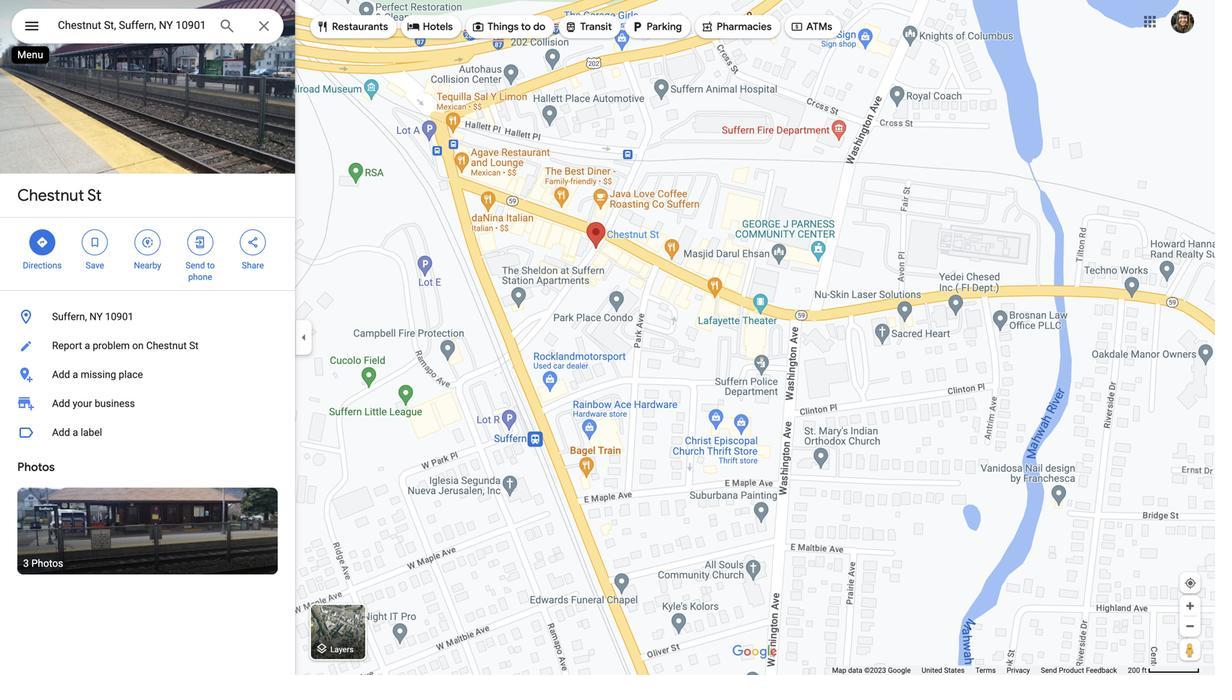 Task type: vqa. For each thing, say whether or not it's contained in the screenshot.
the 12201 in the 12201 S Crater Rd, Petersburg, Va 23805 "Button"
no



Task type: locate. For each thing, give the bounding box(es) containing it.
ny
[[90, 311, 103, 323]]

3 add from the top
[[52, 427, 70, 439]]


[[407, 19, 420, 35]]

10901
[[105, 311, 134, 323]]

layers
[[331, 645, 354, 654]]

chestnut
[[17, 185, 84, 206], [146, 340, 187, 352]]

send up phone
[[186, 261, 205, 271]]

0 horizontal spatial st
[[87, 185, 102, 206]]

Chestnut St, Suffern, NY 10901 field
[[12, 9, 284, 43]]

report a problem on chestnut st button
[[0, 331, 295, 360]]

footer
[[833, 666, 1129, 675]]

phone
[[188, 272, 212, 282]]

photos inside button
[[31, 558, 63, 570]]

business
[[95, 398, 135, 410]]

1 vertical spatial send
[[1042, 666, 1058, 675]]

2 vertical spatial add
[[52, 427, 70, 439]]

1 vertical spatial st
[[189, 340, 199, 352]]

2 add from the top
[[52, 398, 70, 410]]


[[88, 235, 101, 250]]

add inside add a label button
[[52, 427, 70, 439]]

collapse side panel image
[[296, 330, 312, 346]]

terms
[[976, 666, 997, 675]]


[[631, 19, 644, 35]]

3
[[23, 558, 29, 570]]

send
[[186, 261, 205, 271], [1042, 666, 1058, 675]]

report
[[52, 340, 82, 352]]


[[36, 235, 49, 250]]

footer containing map data ©2023 google
[[833, 666, 1129, 675]]


[[247, 235, 260, 250]]

3 photos button
[[17, 488, 278, 575]]


[[194, 235, 207, 250]]

pharmacies
[[717, 20, 772, 33]]

to inside  things to do
[[521, 20, 531, 33]]


[[23, 16, 41, 37]]

photos down "add a label"
[[17, 460, 55, 475]]

send inside button
[[1042, 666, 1058, 675]]

google account: giulia masi  
(giulia.masi@adept.ai) image
[[1172, 10, 1195, 33]]

to up phone
[[207, 261, 215, 271]]

missing
[[81, 369, 116, 381]]

add down report
[[52, 369, 70, 381]]

map
[[833, 666, 847, 675]]

0 vertical spatial to
[[521, 20, 531, 33]]

a inside button
[[73, 369, 78, 381]]


[[316, 19, 329, 35]]

add
[[52, 369, 70, 381], [52, 398, 70, 410], [52, 427, 70, 439]]

0 vertical spatial a
[[85, 340, 90, 352]]

200 ft button
[[1129, 666, 1201, 675]]

things
[[488, 20, 519, 33]]

a right report
[[85, 340, 90, 352]]

st inside button
[[189, 340, 199, 352]]

 atms
[[791, 19, 833, 35]]

0 vertical spatial chestnut
[[17, 185, 84, 206]]

label
[[81, 427, 102, 439]]

0 vertical spatial send
[[186, 261, 205, 271]]

send left product in the bottom of the page
[[1042, 666, 1058, 675]]

1 vertical spatial add
[[52, 398, 70, 410]]

None field
[[58, 17, 207, 34]]

1 vertical spatial to
[[207, 261, 215, 271]]

to left do
[[521, 20, 531, 33]]

1 horizontal spatial to
[[521, 20, 531, 33]]

add a label button
[[0, 418, 295, 447]]

1 horizontal spatial send
[[1042, 666, 1058, 675]]

add for add your business
[[52, 398, 70, 410]]

product
[[1060, 666, 1085, 675]]

0 horizontal spatial to
[[207, 261, 215, 271]]

states
[[945, 666, 965, 675]]

1 horizontal spatial st
[[189, 340, 199, 352]]

st down suffern, ny 10901 button
[[189, 340, 199, 352]]

add for add a label
[[52, 427, 70, 439]]

st up 
[[87, 185, 102, 206]]

none field inside chestnut st, suffern, ny 10901 field
[[58, 17, 207, 34]]

a
[[85, 340, 90, 352], [73, 369, 78, 381], [73, 427, 78, 439]]

1 vertical spatial chestnut
[[146, 340, 187, 352]]

photos right 3
[[31, 558, 63, 570]]

send for send to phone
[[186, 261, 205, 271]]

2 vertical spatial a
[[73, 427, 78, 439]]

0 vertical spatial st
[[87, 185, 102, 206]]

show street view coverage image
[[1181, 639, 1201, 661]]

add inside button
[[52, 369, 70, 381]]

chestnut st main content
[[0, 0, 295, 675]]

transit
[[581, 20, 612, 33]]

1 add from the top
[[52, 369, 70, 381]]

 things to do
[[472, 19, 546, 35]]

3 photos
[[23, 558, 63, 570]]

chestnut right on
[[146, 340, 187, 352]]

add left your
[[52, 398, 70, 410]]

share
[[242, 261, 264, 271]]

hotels
[[423, 20, 453, 33]]

 button
[[12, 9, 52, 46]]

0 vertical spatial add
[[52, 369, 70, 381]]

add your business
[[52, 398, 135, 410]]

send for send product feedback
[[1042, 666, 1058, 675]]

problem
[[93, 340, 130, 352]]

a left "missing"
[[73, 369, 78, 381]]

1 horizontal spatial chestnut
[[146, 340, 187, 352]]

a left label
[[73, 427, 78, 439]]

200
[[1129, 666, 1141, 675]]

zoom out image
[[1186, 621, 1196, 632]]

to
[[521, 20, 531, 33], [207, 261, 215, 271]]

0 horizontal spatial chestnut
[[17, 185, 84, 206]]

1 vertical spatial a
[[73, 369, 78, 381]]

send to phone
[[186, 261, 215, 282]]

directions
[[23, 261, 62, 271]]

add left label
[[52, 427, 70, 439]]

1 vertical spatial photos
[[31, 558, 63, 570]]

suffern,
[[52, 311, 87, 323]]

add a label
[[52, 427, 102, 439]]

photos
[[17, 460, 55, 475], [31, 558, 63, 570]]

0 horizontal spatial send
[[186, 261, 205, 271]]

st
[[87, 185, 102, 206], [189, 340, 199, 352]]

to inside the send to phone
[[207, 261, 215, 271]]

send inside the send to phone
[[186, 261, 205, 271]]

chestnut up  on the top left of page
[[17, 185, 84, 206]]

united states
[[922, 666, 965, 675]]



Task type: describe. For each thing, give the bounding box(es) containing it.
united states button
[[922, 666, 965, 675]]

nearby
[[134, 261, 161, 271]]

parking
[[647, 20, 683, 33]]

your
[[73, 398, 92, 410]]

save
[[86, 261, 104, 271]]

google
[[889, 666, 911, 675]]

on
[[132, 340, 144, 352]]

privacy
[[1007, 666, 1031, 675]]


[[791, 19, 804, 35]]

do
[[534, 20, 546, 33]]


[[565, 19, 578, 35]]

privacy button
[[1007, 666, 1031, 675]]

ft
[[1143, 666, 1148, 675]]

zoom in image
[[1186, 601, 1196, 612]]

atms
[[807, 20, 833, 33]]

report a problem on chestnut st
[[52, 340, 199, 352]]

chestnut inside button
[[146, 340, 187, 352]]

suffern, ny 10901 button
[[0, 303, 295, 331]]

 transit
[[565, 19, 612, 35]]

terms button
[[976, 666, 997, 675]]

chestnut st
[[17, 185, 102, 206]]

show your location image
[[1185, 577, 1198, 590]]

send product feedback button
[[1042, 666, 1118, 675]]

200 ft
[[1129, 666, 1148, 675]]

footer inside the google maps element
[[833, 666, 1129, 675]]

 pharmacies
[[701, 19, 772, 35]]

google maps element
[[0, 0, 1216, 675]]

map data ©2023 google
[[833, 666, 911, 675]]

0 vertical spatial photos
[[17, 460, 55, 475]]

 restaurants
[[316, 19, 388, 35]]

 hotels
[[407, 19, 453, 35]]

©2023
[[865, 666, 887, 675]]

restaurants
[[332, 20, 388, 33]]

data
[[849, 666, 863, 675]]


[[701, 19, 714, 35]]

add a missing place
[[52, 369, 143, 381]]

a for problem
[[85, 340, 90, 352]]

add for add a missing place
[[52, 369, 70, 381]]

a for label
[[73, 427, 78, 439]]

add your business link
[[0, 389, 295, 418]]

 parking
[[631, 19, 683, 35]]

place
[[119, 369, 143, 381]]

send product feedback
[[1042, 666, 1118, 675]]


[[472, 19, 485, 35]]


[[141, 235, 154, 250]]

united
[[922, 666, 943, 675]]

a for missing
[[73, 369, 78, 381]]

actions for chestnut st region
[[0, 218, 295, 290]]

feedback
[[1087, 666, 1118, 675]]

 search field
[[12, 9, 284, 46]]

add a missing place button
[[0, 360, 295, 389]]

suffern, ny 10901
[[52, 311, 134, 323]]



